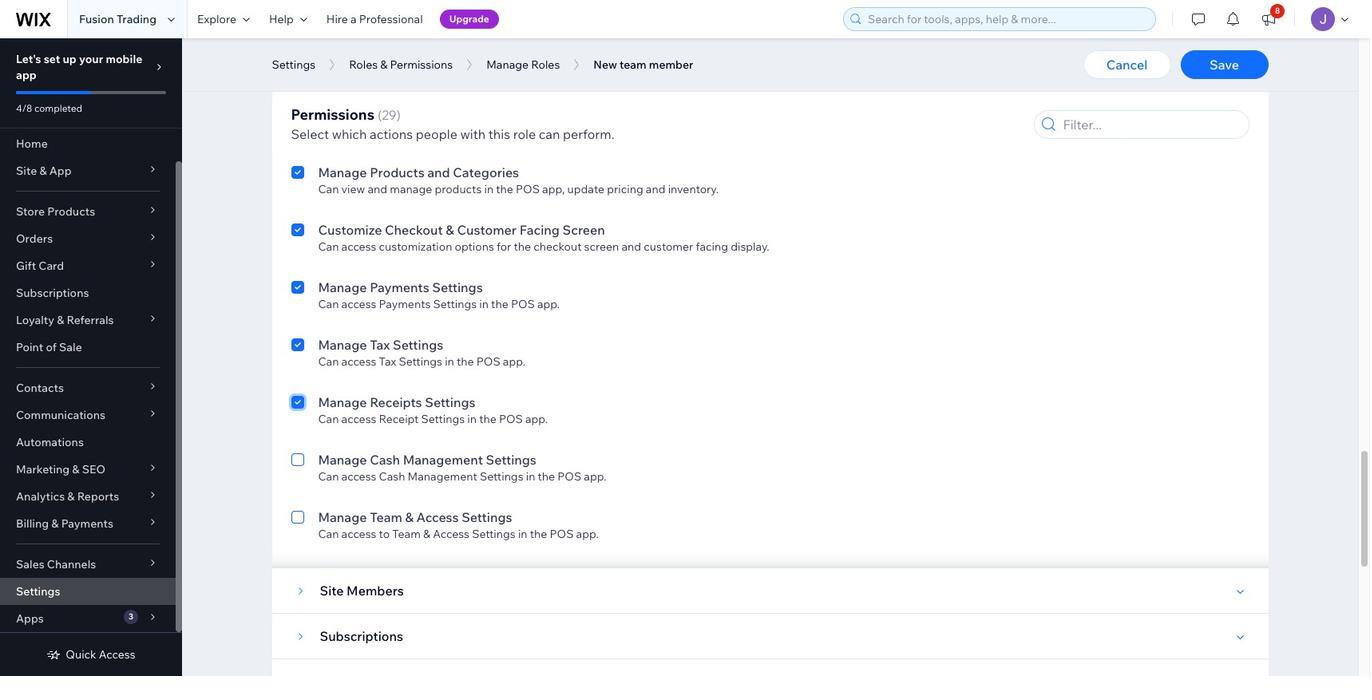 Task type: locate. For each thing, give the bounding box(es) containing it.
0 horizontal spatial subscriptions
[[16, 286, 89, 300]]

0 horizontal spatial permissions
[[291, 105, 374, 124]]

1 horizontal spatial subscriptions
[[320, 628, 403, 644]]

0 vertical spatial subscriptions
[[16, 286, 89, 300]]

customization
[[379, 240, 452, 254]]

2 vertical spatial payments
[[61, 517, 113, 531]]

management down manage receipts settings can access receipt settings in the pos app.
[[403, 452, 483, 468]]

0 horizontal spatial site
[[16, 164, 37, 178]]

seo
[[82, 462, 106, 477]]

manage inside manage customer profiles can manage (add, edit, delete) customer's profile.
[[341, 67, 384, 81]]

1 vertical spatial tax
[[379, 355, 396, 369]]

app. inside manage receipts settings can access receipt settings in the pos app.
[[525, 412, 548, 426]]

& right checkout
[[446, 222, 454, 238]]

1 can from the top
[[318, 67, 339, 81]]

customer inside manage customer profiles can manage (add, edit, delete) customer's profile.
[[370, 50, 429, 65]]

0 horizontal spatial products
[[47, 204, 95, 219]]

sales channels
[[16, 557, 96, 572]]

billing & payments
[[16, 517, 113, 531]]

4 access from the top
[[341, 412, 377, 426]]

payments down the analytics & reports popup button at left
[[61, 517, 113, 531]]

site down 'home' on the left top of page
[[16, 164, 37, 178]]

fusion trading
[[79, 12, 157, 26]]

8 can from the top
[[318, 470, 339, 484]]

0 vertical spatial management
[[403, 452, 483, 468]]

1 horizontal spatial site
[[320, 583, 344, 599]]

2 can from the top
[[318, 125, 339, 139]]

and right pricing
[[646, 182, 666, 196]]

can inside manage customer profiles can manage (add, edit, delete) customer's profile.
[[318, 67, 339, 81]]

& left seo
[[72, 462, 79, 477]]

manage inside manage cash management settings can access cash management settings in the pos app.
[[318, 452, 367, 468]]

the inside manage discounts can view and add discount templates in the pos app.
[[527, 125, 544, 139]]

& inside roles & permissions button
[[380, 57, 388, 72]]

access right to at the left bottom
[[433, 527, 470, 541]]

of
[[46, 340, 57, 355]]

cancel
[[1107, 57, 1148, 73]]

upgrade
[[449, 13, 489, 25]]

1 access from the top
[[341, 240, 377, 254]]

products down actions in the top of the page
[[370, 165, 425, 180]]

1 vertical spatial customer
[[457, 222, 517, 238]]

receipt
[[379, 412, 419, 426]]

0 vertical spatial team
[[370, 510, 402, 525]]

a
[[351, 12, 357, 26]]

team
[[620, 57, 647, 72]]

1 roles from the left
[[349, 57, 378, 72]]

site
[[16, 164, 37, 178], [320, 583, 344, 599]]

6 can from the top
[[318, 355, 339, 369]]

& left the app
[[39, 164, 47, 178]]

manage for customer
[[318, 50, 367, 65]]

site inside popup button
[[16, 164, 37, 178]]

site & app button
[[0, 157, 176, 184]]

access inside manage payments settings can access payments settings in the pos app.
[[341, 297, 377, 311]]

analytics & reports
[[16, 490, 119, 504]]

manage
[[341, 67, 384, 81], [390, 182, 432, 196]]

can inside the manage products and categories can view and manage products in the pos app, update pricing and inventory.
[[318, 182, 339, 196]]

products inside dropdown button
[[47, 204, 95, 219]]

0 vertical spatial products
[[370, 165, 425, 180]]

manage products and categories can view and manage products in the pos app, update pricing and inventory.
[[318, 165, 719, 196]]

the inside manage payments settings can access payments settings in the pos app.
[[491, 297, 509, 311]]

payments up manage tax settings can access tax settings in the pos app.
[[379, 297, 431, 311]]

0 horizontal spatial customer
[[370, 50, 429, 65]]

management
[[403, 452, 483, 468], [408, 470, 477, 484]]

let's
[[16, 52, 41, 66]]

1 horizontal spatial permissions
[[390, 57, 453, 72]]

mobile
[[106, 52, 142, 66]]

manage inside manage customer profiles can manage (add, edit, delete) customer's profile.
[[318, 50, 367, 65]]

can
[[539, 126, 560, 142]]

2 view from the top
[[341, 182, 365, 196]]

in inside 'manage team & access settings can access to team & access settings in the pos app.'
[[518, 527, 528, 541]]

site for site & app
[[16, 164, 37, 178]]

display.
[[731, 240, 770, 254]]

marketing & seo button
[[0, 456, 176, 483]]

0 vertical spatial customer
[[370, 50, 429, 65]]

manage inside button
[[486, 57, 529, 72]]

& inside the loyalty & referrals popup button
[[57, 313, 64, 327]]

manage left (add,
[[341, 67, 384, 81]]

help button
[[260, 0, 317, 38]]

access inside customize checkout & customer facing screen can access customization options for the checkout screen and customer facing display.
[[341, 240, 377, 254]]

pos inside the manage products and categories can view and manage products in the pos app, update pricing and inventory.
[[516, 182, 540, 196]]

can inside 'manage team & access settings can access to team & access settings in the pos app.'
[[318, 527, 339, 541]]

app. inside manage tax settings can access tax settings in the pos app.
[[503, 355, 526, 369]]

for
[[497, 240, 511, 254]]

marketing & seo
[[16, 462, 106, 477]]

& for seo
[[72, 462, 79, 477]]

and up "customize"
[[368, 182, 387, 196]]

gift card button
[[0, 252, 176, 280]]

select
[[291, 126, 329, 142]]

access inside sidebar element
[[99, 648, 135, 662]]

automations
[[16, 435, 84, 450]]

pos
[[547, 125, 571, 139], [516, 182, 540, 196], [511, 297, 535, 311], [477, 355, 500, 369], [499, 412, 523, 426], [558, 470, 582, 484], [550, 527, 574, 541]]

permissions inside permissions ( 29 ) select which actions people with this role can perform.
[[291, 105, 374, 124]]

let's set up your mobile app
[[16, 52, 142, 82]]

the inside customize checkout & customer facing screen can access customization options for the checkout screen and customer facing display.
[[514, 240, 531, 254]]

roles left (add,
[[349, 57, 378, 72]]

customer up options
[[457, 222, 517, 238]]

new
[[594, 57, 617, 72]]

and
[[368, 125, 387, 139], [427, 165, 450, 180], [368, 182, 387, 196], [646, 182, 666, 196], [622, 240, 641, 254]]

and right the screen
[[622, 240, 641, 254]]

the inside 'manage team & access settings can access to team & access settings in the pos app.'
[[530, 527, 547, 541]]

& inside the analytics & reports popup button
[[67, 490, 75, 504]]

in
[[515, 125, 524, 139], [484, 182, 494, 196], [479, 297, 489, 311], [445, 355, 454, 369], [467, 412, 477, 426], [526, 470, 535, 484], [518, 527, 528, 541]]

& for payments
[[51, 517, 59, 531]]

2 access from the top
[[341, 297, 377, 311]]

manage roles button
[[478, 53, 568, 77]]

manage inside manage payments settings can access payments settings in the pos app.
[[318, 280, 367, 295]]

store products button
[[0, 198, 176, 225]]

manage inside the manage products and categories can view and manage products in the pos app, update pricing and inventory.
[[318, 165, 367, 180]]

& left reports on the left bottom of the page
[[67, 490, 75, 504]]

8 button
[[1251, 0, 1287, 38]]

orders
[[16, 232, 53, 246]]

roles & permissions
[[349, 57, 453, 72]]

& inside billing & payments 'dropdown button'
[[51, 517, 59, 531]]

management up 'manage team & access settings can access to team & access settings in the pos app.'
[[408, 470, 477, 484]]

3 can from the top
[[318, 182, 339, 196]]

products
[[370, 165, 425, 180], [47, 204, 95, 219]]

29
[[382, 107, 397, 123]]

checkout
[[534, 240, 582, 254]]

view up "customize"
[[341, 182, 365, 196]]

1 vertical spatial site
[[320, 583, 344, 599]]

in inside manage cash management settings can access cash management settings in the pos app.
[[526, 470, 535, 484]]

templates
[[460, 125, 513, 139]]

the inside the manage products and categories can view and manage products in the pos app, update pricing and inventory.
[[496, 182, 513, 196]]

9 can from the top
[[318, 527, 339, 541]]

the inside manage cash management settings can access cash management settings in the pos app.
[[538, 470, 555, 484]]

products inside the manage products and categories can view and manage products in the pos app, update pricing and inventory.
[[370, 165, 425, 180]]

2 vertical spatial access
[[99, 648, 135, 662]]

manage inside 'manage team & access settings can access to team & access settings in the pos app.'
[[318, 510, 367, 525]]

in inside manage tax settings can access tax settings in the pos app.
[[445, 355, 454, 369]]

subscriptions down site members
[[320, 628, 403, 644]]

in inside manage payments settings can access payments settings in the pos app.
[[479, 297, 489, 311]]

&
[[380, 57, 388, 72], [39, 164, 47, 178], [446, 222, 454, 238], [57, 313, 64, 327], [72, 462, 79, 477], [67, 490, 75, 504], [405, 510, 414, 525], [51, 517, 59, 531], [423, 527, 430, 541]]

team up to at the left bottom
[[370, 510, 402, 525]]

roles left new
[[531, 57, 560, 72]]

& for app
[[39, 164, 47, 178]]

subscriptions link
[[0, 280, 176, 307]]

7 can from the top
[[318, 412, 339, 426]]

products for store
[[47, 204, 95, 219]]

5 can from the top
[[318, 297, 339, 311]]

store
[[16, 204, 45, 219]]

view left actions in the top of the page
[[341, 125, 365, 139]]

access inside manage tax settings can access tax settings in the pos app.
[[341, 355, 377, 369]]

access right 'quick'
[[99, 648, 135, 662]]

contacts
[[16, 381, 64, 395]]

and up products
[[427, 165, 450, 180]]

1 horizontal spatial roles
[[531, 57, 560, 72]]

view inside the manage products and categories can view and manage products in the pos app, update pricing and inventory.
[[341, 182, 365, 196]]

1 vertical spatial permissions
[[291, 105, 374, 124]]

access down manage cash management settings can access cash management settings in the pos app.
[[417, 510, 459, 525]]

5 access from the top
[[341, 470, 377, 484]]

manage up checkout
[[390, 182, 432, 196]]

& right billing
[[51, 517, 59, 531]]

0 horizontal spatial manage
[[341, 67, 384, 81]]

referrals
[[67, 313, 114, 327]]

& down manage cash management settings can access cash management settings in the pos app.
[[405, 510, 414, 525]]

& for reports
[[67, 490, 75, 504]]

1 vertical spatial team
[[392, 527, 421, 541]]

actions
[[370, 126, 413, 142]]

role
[[513, 126, 536, 142]]

subscriptions inside sidebar element
[[16, 286, 89, 300]]

1 vertical spatial management
[[408, 470, 477, 484]]

(add,
[[386, 67, 413, 81]]

pos inside manage tax settings can access tax settings in the pos app.
[[477, 355, 500, 369]]

can inside manage receipts settings can access receipt settings in the pos app.
[[318, 412, 339, 426]]

and down (
[[368, 125, 387, 139]]

manage inside the manage products and categories can view and manage products in the pos app, update pricing and inventory.
[[390, 182, 432, 196]]

& left edit,
[[380, 57, 388, 72]]

manage inside manage tax settings can access tax settings in the pos app.
[[318, 337, 367, 353]]

& inside site & app popup button
[[39, 164, 47, 178]]

which
[[332, 126, 367, 142]]

card
[[39, 259, 64, 273]]

manage for cash
[[318, 452, 367, 468]]

people
[[416, 126, 457, 142]]

sale
[[59, 340, 82, 355]]

subscriptions down card
[[16, 286, 89, 300]]

products up the orders popup button
[[47, 204, 95, 219]]

(
[[378, 107, 382, 123]]

pos inside manage receipts settings can access receipt settings in the pos app.
[[499, 412, 523, 426]]

payments down customization
[[370, 280, 429, 295]]

set
[[44, 52, 60, 66]]

manage inside manage receipts settings can access receipt settings in the pos app.
[[318, 395, 367, 410]]

1 vertical spatial subscriptions
[[320, 628, 403, 644]]

1 horizontal spatial manage
[[390, 182, 432, 196]]

site members
[[320, 583, 404, 599]]

team right to at the left bottom
[[392, 527, 421, 541]]

options
[[455, 240, 494, 254]]

can inside customize checkout & customer facing screen can access customization options for the checkout screen and customer facing display.
[[318, 240, 339, 254]]

add
[[390, 125, 410, 139]]

manage inside manage discounts can view and add discount templates in the pos app.
[[318, 107, 367, 123]]

1 horizontal spatial products
[[370, 165, 425, 180]]

contacts button
[[0, 375, 176, 402]]

customer up (add,
[[370, 50, 429, 65]]

update
[[567, 182, 605, 196]]

3
[[129, 612, 133, 622]]

0 vertical spatial site
[[16, 164, 37, 178]]

6 access from the top
[[341, 527, 377, 541]]

categories
[[453, 165, 519, 180]]

screen
[[563, 222, 605, 238]]

gift card
[[16, 259, 64, 273]]

1 vertical spatial manage
[[390, 182, 432, 196]]

0 vertical spatial permissions
[[390, 57, 453, 72]]

sales channels button
[[0, 551, 176, 578]]

& inside customize checkout & customer facing screen can access customization options for the checkout screen and customer facing display.
[[446, 222, 454, 238]]

communications
[[16, 408, 105, 422]]

manage tax settings can access tax settings in the pos app.
[[318, 337, 526, 369]]

None checkbox
[[291, 163, 304, 196], [291, 335, 304, 369], [291, 450, 304, 484], [291, 163, 304, 196], [291, 335, 304, 369], [291, 450, 304, 484]]

& right loyalty on the top left of page
[[57, 313, 64, 327]]

0 horizontal spatial roles
[[349, 57, 378, 72]]

edit,
[[415, 67, 438, 81]]

site & app
[[16, 164, 72, 178]]

4 can from the top
[[318, 240, 339, 254]]

permissions
[[390, 57, 453, 72], [291, 105, 374, 124]]

1 view from the top
[[341, 125, 365, 139]]

with
[[460, 126, 486, 142]]

3 access from the top
[[341, 355, 377, 369]]

1 vertical spatial view
[[341, 182, 365, 196]]

manage for discounts
[[318, 107, 367, 123]]

)
[[397, 107, 401, 123]]

1 vertical spatial products
[[47, 204, 95, 219]]

loyalty & referrals button
[[0, 307, 176, 334]]

0 vertical spatial payments
[[370, 280, 429, 295]]

can inside manage discounts can view and add discount templates in the pos app.
[[318, 125, 339, 139]]

app. inside manage payments settings can access payments settings in the pos app.
[[537, 297, 560, 311]]

0 vertical spatial view
[[341, 125, 365, 139]]

payments
[[370, 280, 429, 295], [379, 297, 431, 311], [61, 517, 113, 531]]

None checkbox
[[291, 48, 304, 81], [291, 105, 304, 139], [291, 220, 304, 254], [291, 278, 304, 311], [291, 393, 304, 426], [291, 508, 304, 541], [291, 48, 304, 81], [291, 105, 304, 139], [291, 220, 304, 254], [291, 278, 304, 311], [291, 393, 304, 426], [291, 508, 304, 541]]

cash
[[370, 452, 400, 468], [379, 470, 405, 484]]

0 vertical spatial manage
[[341, 67, 384, 81]]

home
[[16, 137, 48, 151]]

1 horizontal spatial customer
[[457, 222, 517, 238]]

& inside "marketing & seo" dropdown button
[[72, 462, 79, 477]]

settings
[[272, 57, 316, 72], [432, 280, 483, 295], [433, 297, 477, 311], [393, 337, 444, 353], [399, 355, 442, 369], [425, 395, 476, 410], [421, 412, 465, 426], [486, 452, 537, 468], [480, 470, 524, 484], [462, 510, 512, 525], [472, 527, 516, 541], [16, 585, 60, 599]]

can inside manage tax settings can access tax settings in the pos app.
[[318, 355, 339, 369]]

site left members
[[320, 583, 344, 599]]

the
[[527, 125, 544, 139], [496, 182, 513, 196], [514, 240, 531, 254], [491, 297, 509, 311], [457, 355, 474, 369], [479, 412, 497, 426], [538, 470, 555, 484], [530, 527, 547, 541]]

quick
[[66, 648, 96, 662]]

site for site members
[[320, 583, 344, 599]]



Task type: describe. For each thing, give the bounding box(es) containing it.
manage for team
[[318, 510, 367, 525]]

save button
[[1181, 50, 1269, 79]]

access inside 'manage team & access settings can access to team & access settings in the pos app.'
[[341, 527, 377, 541]]

pos inside manage cash management settings can access cash management settings in the pos app.
[[558, 470, 582, 484]]

orders button
[[0, 225, 176, 252]]

facing
[[696, 240, 728, 254]]

Search for tools, apps, help & more... field
[[863, 8, 1151, 30]]

automations link
[[0, 429, 176, 456]]

manage roles
[[486, 57, 560, 72]]

app. inside 'manage team & access settings can access to team & access settings in the pos app.'
[[576, 527, 599, 541]]

1 vertical spatial cash
[[379, 470, 405, 484]]

2 roles from the left
[[531, 57, 560, 72]]

manage payments settings can access payments settings in the pos app.
[[318, 280, 560, 311]]

point
[[16, 340, 43, 355]]

this
[[489, 126, 510, 142]]

products for manage
[[370, 165, 425, 180]]

discounts
[[370, 107, 430, 123]]

sidebar element
[[0, 38, 182, 676]]

pos inside 'manage team & access settings can access to team & access settings in the pos app.'
[[550, 527, 574, 541]]

roles & permissions button
[[341, 53, 461, 77]]

and inside customize checkout & customer facing screen can access customization options for the checkout screen and customer facing display.
[[622, 240, 641, 254]]

billing & payments button
[[0, 510, 176, 537]]

perform.
[[563, 126, 615, 142]]

point of sale
[[16, 340, 82, 355]]

1 vertical spatial payments
[[379, 297, 431, 311]]

inventory.
[[668, 182, 719, 196]]

manage cash management settings can access cash management settings in the pos app.
[[318, 452, 607, 484]]

manage for roles
[[486, 57, 529, 72]]

& right to at the left bottom
[[423, 527, 430, 541]]

manage for products
[[318, 165, 367, 180]]

hire
[[327, 12, 348, 26]]

can inside manage payments settings can access payments settings in the pos app.
[[318, 297, 339, 311]]

in inside the manage products and categories can view and manage products in the pos app, update pricing and inventory.
[[484, 182, 494, 196]]

app. inside manage cash management settings can access cash management settings in the pos app.
[[584, 470, 607, 484]]

the inside manage tax settings can access tax settings in the pos app.
[[457, 355, 474, 369]]

manage discounts can view and add discount templates in the pos app.
[[318, 107, 596, 139]]

loyalty & referrals
[[16, 313, 114, 327]]

loyalty
[[16, 313, 54, 327]]

checkout
[[385, 222, 443, 238]]

manage team & access settings can access to team & access settings in the pos app.
[[318, 510, 599, 541]]

payments inside 'dropdown button'
[[61, 517, 113, 531]]

reports
[[77, 490, 119, 504]]

up
[[63, 52, 77, 66]]

app
[[16, 68, 37, 82]]

permissions ( 29 ) select which actions people with this role can perform.
[[291, 105, 615, 142]]

customize
[[318, 222, 382, 238]]

manage for receipts
[[318, 395, 367, 410]]

fusion
[[79, 12, 114, 26]]

and inside manage discounts can view and add discount templates in the pos app.
[[368, 125, 387, 139]]

completed
[[34, 102, 82, 114]]

save
[[1210, 57, 1239, 73]]

hire a professional link
[[317, 0, 433, 38]]

0 vertical spatial cash
[[370, 452, 400, 468]]

& for permissions
[[380, 57, 388, 72]]

channels
[[47, 557, 96, 572]]

manage for tax
[[318, 337, 367, 353]]

new team member button
[[586, 53, 702, 77]]

app. inside manage discounts can view and add discount templates in the pos app.
[[573, 125, 596, 139]]

explore
[[197, 12, 236, 26]]

facing
[[520, 222, 560, 238]]

permissions inside roles & permissions button
[[390, 57, 453, 72]]

access inside manage cash management settings can access cash management settings in the pos app.
[[341, 470, 377, 484]]

store products
[[16, 204, 95, 219]]

Filter... field
[[1059, 111, 1244, 138]]

home link
[[0, 130, 176, 157]]

in inside manage discounts can view and add discount templates in the pos app.
[[515, 125, 524, 139]]

& for referrals
[[57, 313, 64, 327]]

discount
[[413, 125, 458, 139]]

settings inside button
[[272, 57, 316, 72]]

member
[[649, 57, 694, 72]]

the inside manage receipts settings can access receipt settings in the pos app.
[[479, 412, 497, 426]]

customer's
[[480, 67, 537, 81]]

quick access button
[[47, 648, 135, 662]]

settings link
[[0, 578, 176, 605]]

customer
[[644, 240, 693, 254]]

manage for payments
[[318, 280, 367, 295]]

4/8
[[16, 102, 32, 114]]

0 vertical spatial tax
[[370, 337, 390, 353]]

pricing
[[607, 182, 643, 196]]

pos inside manage discounts can view and add discount templates in the pos app.
[[547, 125, 571, 139]]

trading
[[117, 12, 157, 26]]

analytics & reports button
[[0, 483, 176, 510]]

hire a professional
[[327, 12, 423, 26]]

1 vertical spatial access
[[433, 527, 470, 541]]

settings inside sidebar element
[[16, 585, 60, 599]]

profile.
[[540, 67, 576, 81]]

members
[[347, 583, 404, 599]]

in inside manage receipts settings can access receipt settings in the pos app.
[[467, 412, 477, 426]]

professional
[[359, 12, 423, 26]]

settings button
[[264, 53, 324, 77]]

manage receipts settings can access receipt settings in the pos app.
[[318, 395, 548, 426]]

products
[[435, 182, 482, 196]]

can inside manage cash management settings can access cash management settings in the pos app.
[[318, 470, 339, 484]]

8
[[1275, 6, 1280, 16]]

view inside manage discounts can view and add discount templates in the pos app.
[[341, 125, 365, 139]]

customer inside customize checkout & customer facing screen can access customization options for the checkout screen and customer facing display.
[[457, 222, 517, 238]]

access inside manage receipts settings can access receipt settings in the pos app.
[[341, 412, 377, 426]]

app,
[[542, 182, 565, 196]]

new team member
[[594, 57, 694, 72]]

point of sale link
[[0, 334, 176, 361]]

pos inside manage payments settings can access payments settings in the pos app.
[[511, 297, 535, 311]]

customize checkout & customer facing screen can access customization options for the checkout screen and customer facing display.
[[318, 222, 770, 254]]

cancel button
[[1083, 50, 1171, 79]]

app
[[49, 164, 72, 178]]

0 vertical spatial access
[[417, 510, 459, 525]]



Task type: vqa. For each thing, say whether or not it's contained in the screenshot.


